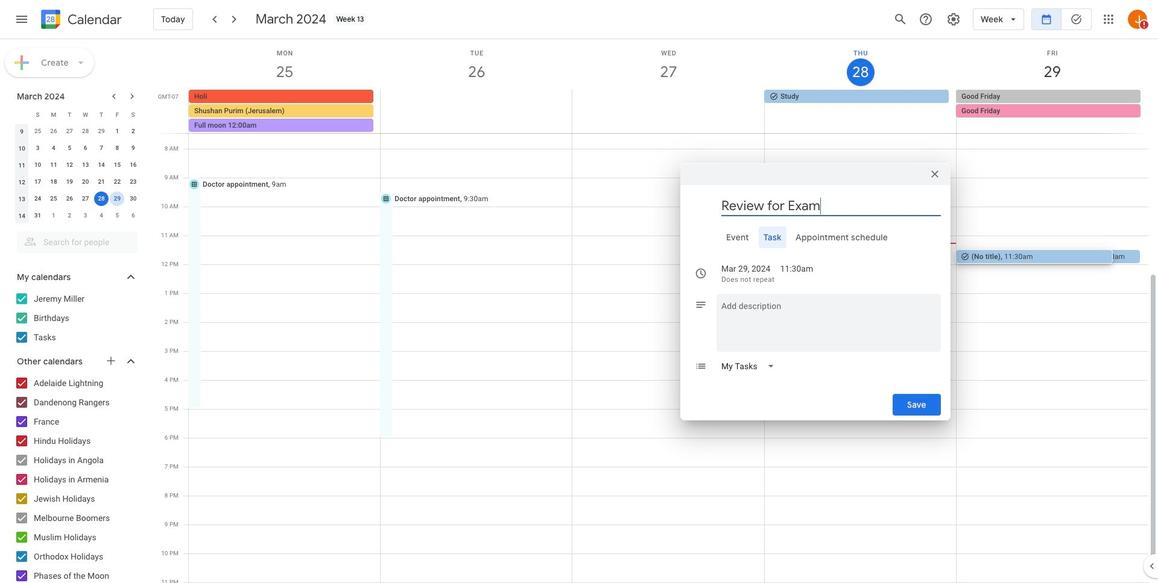 Task type: describe. For each thing, give the bounding box(es) containing it.
8 element
[[110, 141, 125, 156]]

column header inside the 'march 2024' grid
[[14, 106, 30, 123]]

Add title text field
[[722, 197, 941, 215]]

21 element
[[94, 175, 109, 189]]

24 element
[[31, 192, 45, 206]]

15 element
[[110, 158, 125, 173]]

28, today element
[[94, 192, 109, 206]]

5 element
[[62, 141, 77, 156]]

february 27 element
[[62, 124, 77, 139]]

february 28 element
[[78, 124, 93, 139]]

april 4 element
[[94, 209, 109, 223]]

14 element
[[94, 158, 109, 173]]

30 element
[[126, 192, 140, 206]]

16 element
[[126, 158, 140, 173]]

25 element
[[46, 192, 61, 206]]

april 6 element
[[126, 209, 140, 223]]

main drawer image
[[14, 12, 29, 27]]

9 element
[[126, 141, 140, 156]]

6 element
[[78, 141, 93, 156]]

12 element
[[62, 158, 77, 173]]

Search for people text field
[[24, 232, 130, 253]]

22 element
[[110, 175, 125, 189]]

1 element
[[110, 124, 125, 139]]



Task type: locate. For each thing, give the bounding box(es) containing it.
20 element
[[78, 175, 93, 189]]

17 element
[[31, 175, 45, 189]]

10 element
[[31, 158, 45, 173]]

row group
[[14, 123, 141, 224]]

settings menu image
[[947, 12, 961, 27]]

april 2 element
[[62, 209, 77, 223]]

february 26 element
[[46, 124, 61, 139]]

18 element
[[46, 175, 61, 189]]

31 element
[[31, 209, 45, 223]]

29 element
[[110, 192, 125, 206]]

february 29 element
[[94, 124, 109, 139]]

april 5 element
[[110, 209, 125, 223]]

tab list
[[690, 227, 941, 248]]

Add description text field
[[717, 299, 941, 342]]

7 element
[[94, 141, 109, 156]]

column header
[[14, 106, 30, 123]]

None field
[[717, 356, 784, 377]]

other calendars list
[[2, 374, 150, 584]]

april 1 element
[[46, 209, 61, 223]]

heading inside calendar element
[[65, 12, 122, 27]]

row group inside the 'march 2024' grid
[[14, 123, 141, 224]]

2 element
[[126, 124, 140, 139]]

row
[[183, 90, 1158, 133], [14, 106, 141, 123], [14, 123, 141, 140], [14, 140, 141, 157], [14, 157, 141, 174], [14, 174, 141, 191], [14, 191, 141, 208], [14, 208, 141, 224]]

13 element
[[78, 158, 93, 173]]

27 element
[[78, 192, 93, 206]]

11 element
[[46, 158, 61, 173]]

add other calendars image
[[105, 355, 117, 367]]

cell
[[189, 90, 381, 133], [381, 90, 573, 133], [573, 90, 764, 133], [956, 90, 1148, 133], [93, 191, 109, 208], [109, 191, 125, 208]]

None search field
[[0, 227, 150, 253]]

heading
[[65, 12, 122, 27]]

calendar element
[[39, 7, 122, 34]]

grid
[[154, 39, 1158, 584]]

19 element
[[62, 175, 77, 189]]

april 3 element
[[78, 209, 93, 223]]

my calendars list
[[2, 290, 150, 348]]

3 element
[[31, 141, 45, 156]]

march 2024 grid
[[11, 106, 141, 224]]

23 element
[[126, 175, 140, 189]]

26 element
[[62, 192, 77, 206]]

february 25 element
[[31, 124, 45, 139]]

4 element
[[46, 141, 61, 156]]



Task type: vqa. For each thing, say whether or not it's contained in the screenshot.
'20' element
yes



